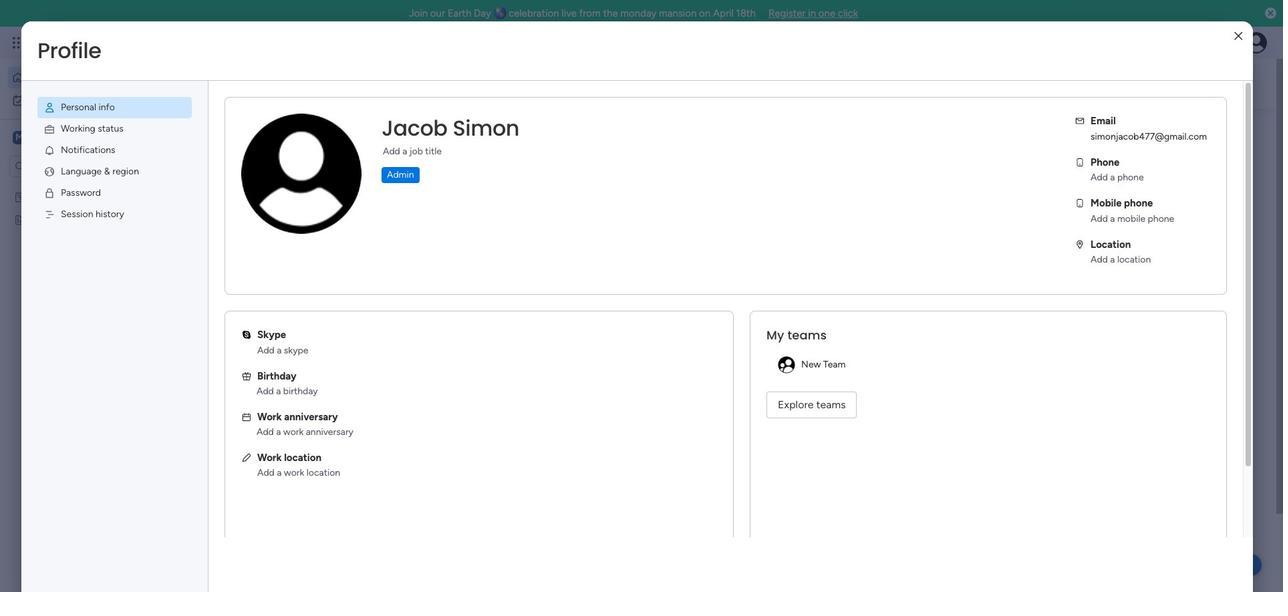 Task type: locate. For each thing, give the bounding box(es) containing it.
close update feed (inbox) image
[[247, 345, 263, 361]]

quick search results list box
[[247, 152, 991, 329]]

workspace selection element
[[13, 130, 112, 147]]

templates image image
[[1035, 128, 1211, 220]]

3 menu item from the top
[[37, 140, 192, 161]]

language & region image
[[43, 166, 55, 178]]

option
[[8, 67, 162, 88], [8, 90, 162, 111], [0, 185, 170, 188], [767, 354, 1211, 376]]

list box
[[0, 183, 170, 411]]

v2 user feedback image
[[1034, 76, 1044, 91]]

v2 bolt switch image
[[1138, 77, 1146, 91]]

select product image
[[12, 36, 25, 49]]

working status image
[[43, 123, 55, 135]]

menu item
[[37, 97, 192, 118], [37, 118, 192, 140], [37, 140, 192, 161], [37, 161, 192, 182], [37, 182, 192, 204], [37, 204, 192, 225]]

5 menu item from the top
[[37, 182, 192, 204]]

password image
[[43, 187, 55, 199]]

None field
[[378, 114, 523, 142]]

session history image
[[43, 209, 55, 221]]

4 menu item from the top
[[37, 161, 192, 182]]



Task type: vqa. For each thing, say whether or not it's contained in the screenshot.
notifications Icon on the left of the page
yes



Task type: describe. For each thing, give the bounding box(es) containing it.
component image
[[447, 292, 459, 304]]

6 menu item from the top
[[37, 204, 192, 225]]

Search in workspace field
[[28, 159, 112, 174]]

workspace image
[[13, 130, 26, 145]]

2 menu item from the top
[[37, 118, 192, 140]]

close recently visited image
[[247, 136, 263, 152]]

close image
[[1235, 31, 1243, 41]]

jacob simon image
[[1246, 32, 1267, 53]]

roy mann image
[[278, 391, 305, 418]]

menu menu
[[21, 81, 208, 241]]

component image
[[263, 292, 275, 304]]

notifications image
[[43, 144, 55, 156]]

personal info image
[[43, 102, 55, 114]]

help center element
[[1023, 410, 1223, 464]]

getting started element
[[1023, 346, 1223, 399]]

1 menu item from the top
[[37, 97, 192, 118]]



